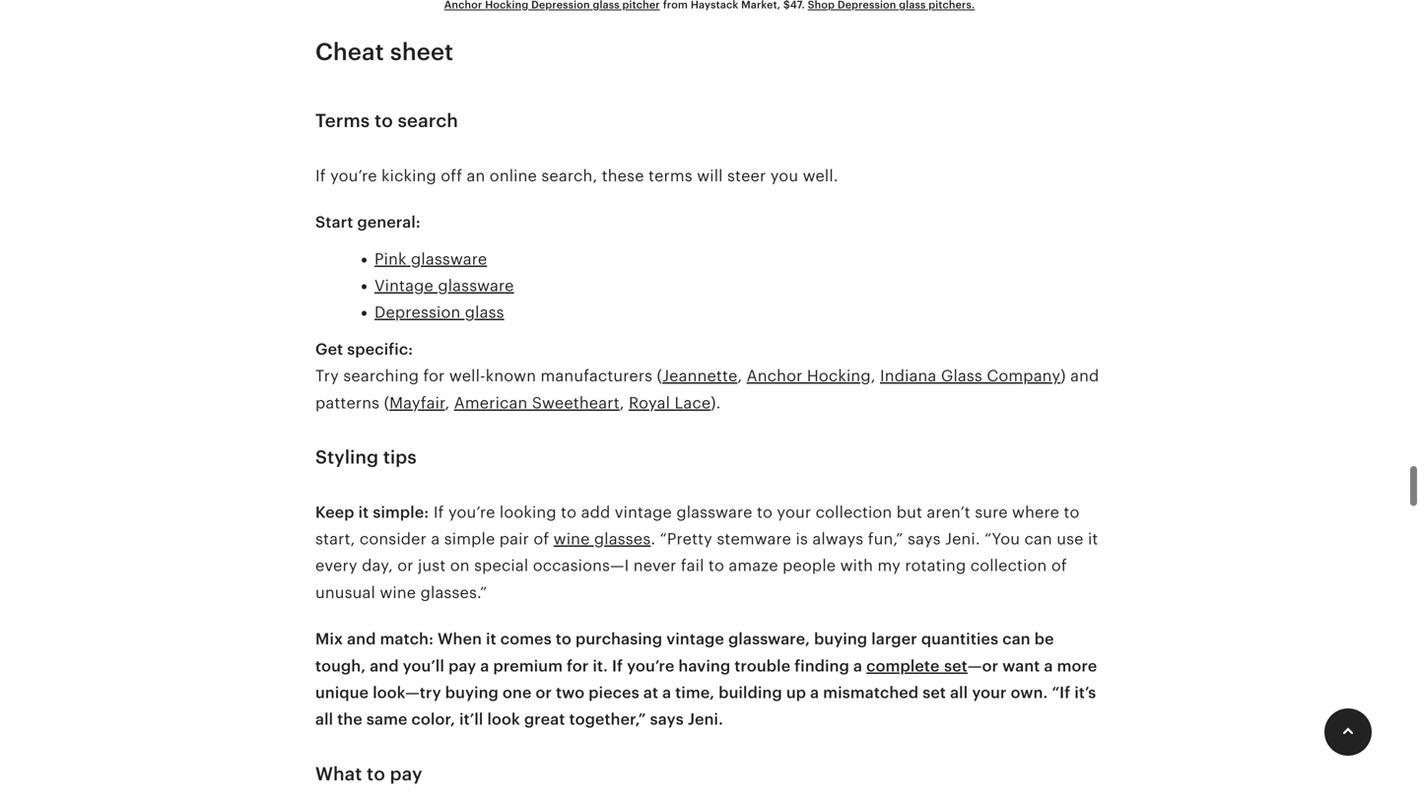 Task type: describe. For each thing, give the bounding box(es) containing it.
known
[[486, 367, 536, 385]]

people
[[783, 557, 836, 575]]

day,
[[362, 557, 393, 575]]

buying inside —or want a more unique look—try buying one or two pieces at a time, building up a mismatched set all your own. "if it's all the same color, it'll look great together," says jeni.
[[445, 684, 499, 702]]

general:
[[357, 213, 421, 231]]

try
[[315, 367, 339, 385]]

purchasing
[[576, 630, 663, 648]]

glasses
[[594, 530, 651, 548]]

time,
[[675, 684, 715, 702]]

own.
[[1011, 684, 1048, 702]]

sheet
[[390, 38, 454, 65]]

you
[[771, 167, 799, 185]]

if for kicking
[[315, 167, 326, 185]]

2 vertical spatial and
[[370, 657, 399, 675]]

vintage
[[375, 277, 434, 295]]

together,"
[[569, 711, 646, 729]]

american sweetheart link
[[454, 394, 620, 412]]

will
[[697, 167, 723, 185]]

start,
[[315, 530, 355, 548]]

your inside —or want a more unique look—try buying one or two pieces at a time, building up a mismatched set all your own. "if it's all the same color, it'll look great together," says jeni.
[[972, 684, 1007, 702]]

having
[[679, 657, 731, 675]]

buying inside mix and match: when it comes to purchasing vintage glassware, buying larger quantities can be tough, and you'll pay a premium for it. if you're having trouble finding a
[[814, 630, 868, 648]]

great
[[524, 711, 565, 729]]

) and patterns (
[[315, 367, 1099, 412]]

my
[[878, 557, 901, 575]]

terms
[[649, 167, 693, 185]]

0 vertical spatial glassware
[[411, 250, 487, 268]]

color,
[[412, 711, 455, 729]]

set
[[923, 684, 946, 702]]

up
[[786, 684, 806, 702]]

mayfair , american sweetheart , royal lace ).
[[389, 394, 721, 412]]

consider
[[360, 530, 427, 548]]

or inside . "pretty stemware is always fun," says jeni. "you can use it every day, or just on special occasions—i never fail to amaze people with my rotating collection of unusual wine glasses."
[[397, 557, 414, 575]]

a up mismatched
[[854, 657, 863, 675]]

simple
[[444, 530, 495, 548]]

and for )
[[1071, 367, 1099, 385]]

match:
[[380, 630, 434, 648]]

get
[[315, 340, 343, 358]]

depression
[[375, 304, 461, 322]]

1 horizontal spatial all
[[950, 684, 968, 702]]

.
[[651, 530, 656, 548]]

to inside mix and match: when it comes to purchasing vintage glassware, buying larger quantities can be tough, and you'll pay a premium for it. if you're having trouble finding a
[[556, 630, 572, 648]]

vintage inside mix and match: when it comes to purchasing vintage glassware, buying larger quantities can be tough, and you'll pay a premium for it. if you're having trouble finding a
[[667, 630, 725, 648]]

on
[[450, 557, 470, 575]]

what to pay
[[315, 764, 423, 784]]

larger
[[872, 630, 917, 648]]

rotating
[[905, 557, 966, 575]]

when
[[438, 630, 482, 648]]

depression glass link
[[375, 304, 504, 322]]

, left anchor
[[738, 367, 742, 385]]

well.
[[803, 167, 839, 185]]

stemware
[[717, 530, 792, 548]]

finding
[[795, 657, 850, 675]]

collection inside if you're looking to add vintage glassware to your collection but aren't sure where to start, consider a simple pair of
[[816, 503, 892, 521]]

get specific: try searching for well-known manufacturers ( jeannette , anchor hocking , indiana glass company
[[315, 340, 1061, 385]]

pink glassware link
[[375, 250, 487, 268]]

unusual
[[315, 584, 376, 602]]

look
[[487, 711, 520, 729]]

fun,"
[[868, 530, 903, 548]]

of inside . "pretty stemware is always fun," says jeni. "you can use it every day, or just on special occasions—i never fail to amaze people with my rotating collection of unusual wine glasses."
[[1052, 557, 1067, 575]]

for inside mix and match: when it comes to purchasing vintage glassware, buying larger quantities can be tough, and you'll pay a premium for it. if you're having trouble finding a
[[567, 657, 589, 675]]

if you're kicking off an online search, these terms will steer you well.
[[315, 167, 839, 185]]

jeni. inside —or want a more unique look—try buying one or two pieces at a time, building up a mismatched set all your own. "if it's all the same color, it'll look great together," says jeni.
[[688, 711, 723, 729]]

to up use
[[1064, 503, 1080, 521]]

a right up
[[810, 684, 819, 702]]

says inside —or want a more unique look—try buying one or two pieces at a time, building up a mismatched set all your own. "if it's all the same color, it'll look great together," says jeni.
[[650, 711, 684, 729]]

—or
[[968, 657, 999, 675]]

pay inside mix and match: when it comes to purchasing vintage glassware, buying larger quantities can be tough, and you'll pay a premium for it. if you're having trouble finding a
[[449, 657, 476, 675]]

hocking
[[807, 367, 871, 385]]

mix
[[315, 630, 343, 648]]

you're for looking
[[448, 503, 495, 521]]

glassware inside if you're looking to add vintage glassware to your collection but aren't sure where to start, consider a simple pair of
[[677, 503, 753, 521]]

1 horizontal spatial wine
[[554, 530, 590, 548]]

wine glasses link
[[554, 530, 651, 548]]

anchor
[[747, 367, 803, 385]]

wine inside . "pretty stemware is always fun," says jeni. "you can use it every day, or just on special occasions—i never fail to amaze people with my rotating collection of unusual wine glasses."
[[380, 584, 416, 602]]

tips
[[383, 447, 417, 468]]

royal
[[629, 394, 670, 412]]

american
[[454, 394, 528, 412]]

where
[[1012, 503, 1060, 521]]

if inside mix and match: when it comes to purchasing vintage glassware, buying larger quantities can be tough, and you'll pay a premium for it. if you're having trouble finding a
[[612, 657, 623, 675]]

quantities
[[921, 630, 999, 648]]

0 horizontal spatial pay
[[390, 764, 423, 784]]

"if
[[1052, 684, 1071, 702]]

company
[[987, 367, 1061, 385]]

a down be
[[1044, 657, 1053, 675]]

and for mix
[[347, 630, 376, 648]]

wine glasses
[[554, 530, 651, 548]]

to inside . "pretty stemware is always fun," says jeni. "you can use it every day, or just on special occasions—i never fail to amaze people with my rotating collection of unusual wine glasses."
[[709, 557, 724, 575]]

jeannette link
[[662, 367, 738, 385]]

a down when
[[480, 657, 489, 675]]

it inside . "pretty stemware is always fun," says jeni. "you can use it every day, or just on special occasions—i never fail to amaze people with my rotating collection of unusual wine glasses."
[[1088, 530, 1099, 548]]

you're inside mix and match: when it comes to purchasing vintage glassware, buying larger quantities can be tough, and you'll pay a premium for it. if you're having trouble finding a
[[627, 657, 675, 675]]

fail
[[681, 557, 704, 575]]

every
[[315, 557, 358, 575]]

. "pretty stemware is always fun," says jeni. "you can use it every day, or just on special occasions—i never fail to amaze people with my rotating collection of unusual wine glasses."
[[315, 530, 1099, 602]]

royal lace link
[[629, 394, 711, 412]]

0 horizontal spatial it
[[358, 503, 369, 521]]

well-
[[449, 367, 486, 385]]

the
[[337, 711, 363, 729]]



Task type: locate. For each thing, give the bounding box(es) containing it.
0 horizontal spatial collection
[[816, 503, 892, 521]]

cheat
[[315, 38, 384, 65]]

to right fail
[[709, 557, 724, 575]]

of inside if you're looking to add vintage glassware to your collection but aren't sure where to start, consider a simple pair of
[[534, 530, 549, 548]]

1 vertical spatial buying
[[445, 684, 499, 702]]

glassware up glass
[[438, 277, 514, 295]]

mayfair
[[389, 394, 445, 412]]

your inside if you're looking to add vintage glassware to your collection but aren't sure where to start, consider a simple pair of
[[777, 503, 811, 521]]

pay down same
[[390, 764, 423, 784]]

to left add
[[561, 503, 577, 521]]

terms
[[315, 110, 370, 131]]

0 horizontal spatial all
[[315, 711, 333, 729]]

collection
[[816, 503, 892, 521], [971, 557, 1047, 575]]

you're up the start general:
[[330, 167, 377, 185]]

1 horizontal spatial jeni.
[[945, 530, 981, 548]]

0 horizontal spatial of
[[534, 530, 549, 548]]

you're up 'at'
[[627, 657, 675, 675]]

search,
[[542, 167, 598, 185]]

with
[[840, 557, 873, 575]]

sweetheart
[[532, 394, 620, 412]]

indiana
[[880, 367, 937, 385]]

0 vertical spatial it
[[358, 503, 369, 521]]

1 vertical spatial wine
[[380, 584, 416, 602]]

1 vertical spatial and
[[347, 630, 376, 648]]

0 vertical spatial wine
[[554, 530, 590, 548]]

wine up the occasions—i
[[554, 530, 590, 548]]

1 horizontal spatial you're
[[448, 503, 495, 521]]

one
[[503, 684, 532, 702]]

if
[[315, 167, 326, 185], [434, 503, 444, 521], [612, 657, 623, 675]]

0 vertical spatial or
[[397, 557, 414, 575]]

same
[[367, 711, 408, 729]]

for
[[423, 367, 445, 385], [567, 657, 589, 675]]

( inside get specific: try searching for well-known manufacturers ( jeannette , anchor hocking , indiana glass company
[[657, 367, 662, 385]]

jeni. inside . "pretty stemware is always fun," says jeni. "you can use it every day, or just on special occasions—i never fail to amaze people with my rotating collection of unusual wine glasses."
[[945, 530, 981, 548]]

a inside if you're looking to add vintage glassware to your collection but aren't sure where to start, consider a simple pair of
[[431, 530, 440, 548]]

0 vertical spatial if
[[315, 167, 326, 185]]

1 horizontal spatial collection
[[971, 557, 1047, 575]]

says down 'at'
[[650, 711, 684, 729]]

online
[[490, 167, 537, 185]]

0 vertical spatial vintage
[[615, 503, 672, 521]]

collection down "you
[[971, 557, 1047, 575]]

a up just at the left bottom of page
[[431, 530, 440, 548]]

"you
[[985, 530, 1020, 548]]

mismatched
[[823, 684, 919, 702]]

a right 'at'
[[663, 684, 672, 702]]

0 vertical spatial of
[[534, 530, 549, 548]]

2 vertical spatial it
[[486, 630, 497, 648]]

lace
[[675, 394, 711, 412]]

0 vertical spatial says
[[908, 530, 941, 548]]

pair
[[500, 530, 529, 548]]

buying
[[814, 630, 868, 648], [445, 684, 499, 702]]

glassware up vintage glassware link
[[411, 250, 487, 268]]

0 vertical spatial collection
[[816, 503, 892, 521]]

0 vertical spatial jeni.
[[945, 530, 981, 548]]

1 vertical spatial jeni.
[[688, 711, 723, 729]]

1 vertical spatial pay
[[390, 764, 423, 784]]

1 vertical spatial of
[[1052, 557, 1067, 575]]

0 vertical spatial you're
[[330, 167, 377, 185]]

vintage up . at the left bottom
[[615, 503, 672, 521]]

says inside . "pretty stemware is always fun," says jeni. "you can use it every day, or just on special occasions—i never fail to amaze people with my rotating collection of unusual wine glasses."
[[908, 530, 941, 548]]

1 vertical spatial can
[[1003, 630, 1031, 648]]

2 horizontal spatial if
[[612, 657, 623, 675]]

always
[[813, 530, 864, 548]]

buying up finding
[[814, 630, 868, 648]]

if right simple:
[[434, 503, 444, 521]]

your up the is
[[777, 503, 811, 521]]

steer
[[727, 167, 766, 185]]

or left two
[[536, 684, 552, 702]]

0 horizontal spatial wine
[[380, 584, 416, 602]]

pay down when
[[449, 657, 476, 675]]

0 vertical spatial (
[[657, 367, 662, 385]]

but
[[897, 503, 923, 521]]

1 vertical spatial (
[[384, 394, 389, 412]]

specific:
[[347, 340, 413, 358]]

all right set
[[950, 684, 968, 702]]

if right it.
[[612, 657, 623, 675]]

0 horizontal spatial for
[[423, 367, 445, 385]]

keep it simple:
[[315, 503, 434, 521]]

want
[[1003, 657, 1040, 675]]

a
[[431, 530, 440, 548], [480, 657, 489, 675], [854, 657, 863, 675], [1044, 657, 1053, 675], [663, 684, 672, 702], [810, 684, 819, 702]]

1 vertical spatial it
[[1088, 530, 1099, 548]]

of right pair
[[534, 530, 549, 548]]

if you're looking to add vintage glassware to your collection but aren't sure where to start, consider a simple pair of
[[315, 503, 1080, 548]]

1 vertical spatial vintage
[[667, 630, 725, 648]]

special
[[474, 557, 529, 575]]

for inside get specific: try searching for well-known manufacturers ( jeannette , anchor hocking , indiana glass company
[[423, 367, 445, 385]]

0 horizontal spatial says
[[650, 711, 684, 729]]

0 horizontal spatial (
[[384, 394, 389, 412]]

0 horizontal spatial buying
[[445, 684, 499, 702]]

all left "the"
[[315, 711, 333, 729]]

indiana glass company link
[[880, 367, 1061, 385]]

1 horizontal spatial pay
[[449, 657, 476, 675]]

unique
[[315, 684, 369, 702]]

styling tips
[[315, 447, 417, 468]]

—or want a more unique look—try buying one or two pieces at a time, building up a mismatched set all your own. "if it's all the same color, it'll look great together," says jeni.
[[315, 657, 1098, 729]]

complete set link
[[867, 657, 968, 675]]

1 vertical spatial for
[[567, 657, 589, 675]]

1 vertical spatial if
[[434, 503, 444, 521]]

vintage up "having"
[[667, 630, 725, 648]]

vintage
[[615, 503, 672, 521], [667, 630, 725, 648]]

sure
[[975, 503, 1008, 521]]

0 vertical spatial for
[[423, 367, 445, 385]]

0 vertical spatial buying
[[814, 630, 868, 648]]

you'll
[[403, 657, 445, 675]]

glassware
[[411, 250, 487, 268], [438, 277, 514, 295], [677, 503, 753, 521]]

1 vertical spatial you're
[[448, 503, 495, 521]]

amaze
[[729, 557, 778, 575]]

1 horizontal spatial it
[[486, 630, 497, 648]]

2 vertical spatial you're
[[627, 657, 675, 675]]

to right the what
[[367, 764, 385, 784]]

collection up always
[[816, 503, 892, 521]]

of down use
[[1052, 557, 1067, 575]]

you're inside if you're looking to add vintage glassware to your collection but aren't sure where to start, consider a simple pair of
[[448, 503, 495, 521]]

, down well-
[[445, 394, 450, 412]]

0 vertical spatial pay
[[449, 657, 476, 675]]

or left just at the left bottom of page
[[397, 557, 414, 575]]

to right comes
[[556, 630, 572, 648]]

1 vertical spatial glassware
[[438, 277, 514, 295]]

says up rotating
[[908, 530, 941, 548]]

it right use
[[1088, 530, 1099, 548]]

1 horizontal spatial buying
[[814, 630, 868, 648]]

).
[[711, 394, 721, 412]]

1 horizontal spatial says
[[908, 530, 941, 548]]

1 horizontal spatial or
[[536, 684, 552, 702]]

and inside ) and patterns (
[[1071, 367, 1099, 385]]

1 vertical spatial your
[[972, 684, 1007, 702]]

two
[[556, 684, 585, 702]]

0 horizontal spatial if
[[315, 167, 326, 185]]

it.
[[593, 657, 608, 675]]

, left royal
[[620, 394, 625, 412]]

1 vertical spatial says
[[650, 711, 684, 729]]

2 vertical spatial glassware
[[677, 503, 753, 521]]

0 vertical spatial and
[[1071, 367, 1099, 385]]

, left indiana
[[871, 367, 876, 385]]

wine down day,
[[380, 584, 416, 602]]

add
[[581, 503, 610, 521]]

you're
[[330, 167, 377, 185], [448, 503, 495, 521], [627, 657, 675, 675]]

jeni. down time,
[[688, 711, 723, 729]]

and right mix
[[347, 630, 376, 648]]

for up mayfair
[[423, 367, 445, 385]]

jeannette
[[662, 367, 738, 385]]

can down where
[[1025, 530, 1053, 548]]

can inside . "pretty stemware is always fun," says jeni. "you can use it every day, or just on special occasions—i never fail to amaze people with my rotating collection of unusual wine glasses."
[[1025, 530, 1053, 548]]

comes
[[501, 630, 552, 648]]

glasses."
[[420, 584, 487, 602]]

to up "stemware"
[[757, 503, 773, 521]]

glass
[[941, 367, 983, 385]]

simple:
[[373, 503, 429, 521]]

if inside if you're looking to add vintage glassware to your collection but aren't sure where to start, consider a simple pair of
[[434, 503, 444, 521]]

is
[[796, 530, 808, 548]]

and down match:
[[370, 657, 399, 675]]

0 horizontal spatial jeni.
[[688, 711, 723, 729]]

or
[[397, 557, 414, 575], [536, 684, 552, 702]]

off
[[441, 167, 462, 185]]

buying up it'll
[[445, 684, 499, 702]]

you're for kicking
[[330, 167, 377, 185]]

mayfair link
[[389, 394, 445, 412]]

collection inside . "pretty stemware is always fun," says jeni. "you can use it every day, or just on special occasions—i never fail to amaze people with my rotating collection of unusual wine glasses."
[[971, 557, 1047, 575]]

can inside mix and match: when it comes to purchasing vintage glassware, buying larger quantities can be tough, and you'll pay a premium for it. if you're having trouble finding a
[[1003, 630, 1031, 648]]

0 vertical spatial your
[[777, 503, 811, 521]]

1 vertical spatial collection
[[971, 557, 1047, 575]]

0 horizontal spatial or
[[397, 557, 414, 575]]

cheat sheet
[[315, 38, 454, 65]]

your down —or
[[972, 684, 1007, 702]]

it right when
[[486, 630, 497, 648]]

and right )
[[1071, 367, 1099, 385]]

2 horizontal spatial you're
[[627, 657, 675, 675]]

2 vertical spatial if
[[612, 657, 623, 675]]

trouble
[[735, 657, 791, 675]]

vintage glassware link
[[375, 277, 514, 295]]

1 horizontal spatial if
[[434, 503, 444, 521]]

,
[[738, 367, 742, 385], [871, 367, 876, 385], [445, 394, 450, 412], [620, 394, 625, 412]]

just
[[418, 557, 446, 575]]

jeni. down aren't
[[945, 530, 981, 548]]

you're up simple
[[448, 503, 495, 521]]

0 vertical spatial all
[[950, 684, 968, 702]]

1 horizontal spatial (
[[657, 367, 662, 385]]

says
[[908, 530, 941, 548], [650, 711, 684, 729]]

start general:
[[315, 213, 421, 231]]

looking
[[500, 503, 557, 521]]

1 horizontal spatial for
[[567, 657, 589, 675]]

( down searching
[[384, 394, 389, 412]]

( inside ) and patterns (
[[384, 394, 389, 412]]

for left it.
[[567, 657, 589, 675]]

complete set
[[867, 657, 968, 675]]

if up the start
[[315, 167, 326, 185]]

glassware up "pretty
[[677, 503, 753, 521]]

styling
[[315, 447, 379, 468]]

occasions—i
[[533, 557, 629, 575]]

1 horizontal spatial your
[[972, 684, 1007, 702]]

searching
[[343, 367, 419, 385]]

( up royal
[[657, 367, 662, 385]]

what
[[315, 764, 362, 784]]

to right terms
[[375, 110, 393, 131]]

it right keep
[[358, 503, 369, 521]]

search
[[398, 110, 458, 131]]

2 horizontal spatial it
[[1088, 530, 1099, 548]]

patterns
[[315, 394, 380, 412]]

be
[[1035, 630, 1054, 648]]

0 horizontal spatial you're
[[330, 167, 377, 185]]

keep
[[315, 503, 354, 521]]

1 vertical spatial or
[[536, 684, 552, 702]]

building
[[719, 684, 782, 702]]

at
[[644, 684, 659, 702]]

0 horizontal spatial your
[[777, 503, 811, 521]]

never
[[634, 557, 677, 575]]

can up want
[[1003, 630, 1031, 648]]

1 vertical spatial all
[[315, 711, 333, 729]]

if for looking
[[434, 503, 444, 521]]

vintage inside if you're looking to add vintage glassware to your collection but aren't sure where to start, consider a simple pair of
[[615, 503, 672, 521]]

pieces
[[589, 684, 640, 702]]

0 vertical spatial can
[[1025, 530, 1053, 548]]

1 horizontal spatial of
[[1052, 557, 1067, 575]]

it inside mix and match: when it comes to purchasing vintage glassware, buying larger quantities can be tough, and you'll pay a premium for it. if you're having trouble finding a
[[486, 630, 497, 648]]

mix and match: when it comes to purchasing vintage glassware, buying larger quantities can be tough, and you'll pay a premium for it. if you're having trouble finding a
[[315, 630, 1054, 675]]

or inside —or want a more unique look—try buying one or two pieces at a time, building up a mismatched set all your own. "if it's all the same color, it'll look great together," says jeni.
[[536, 684, 552, 702]]

pay
[[449, 657, 476, 675], [390, 764, 423, 784]]



Task type: vqa. For each thing, say whether or not it's contained in the screenshot.
Reviews related to Reviews for this item
no



